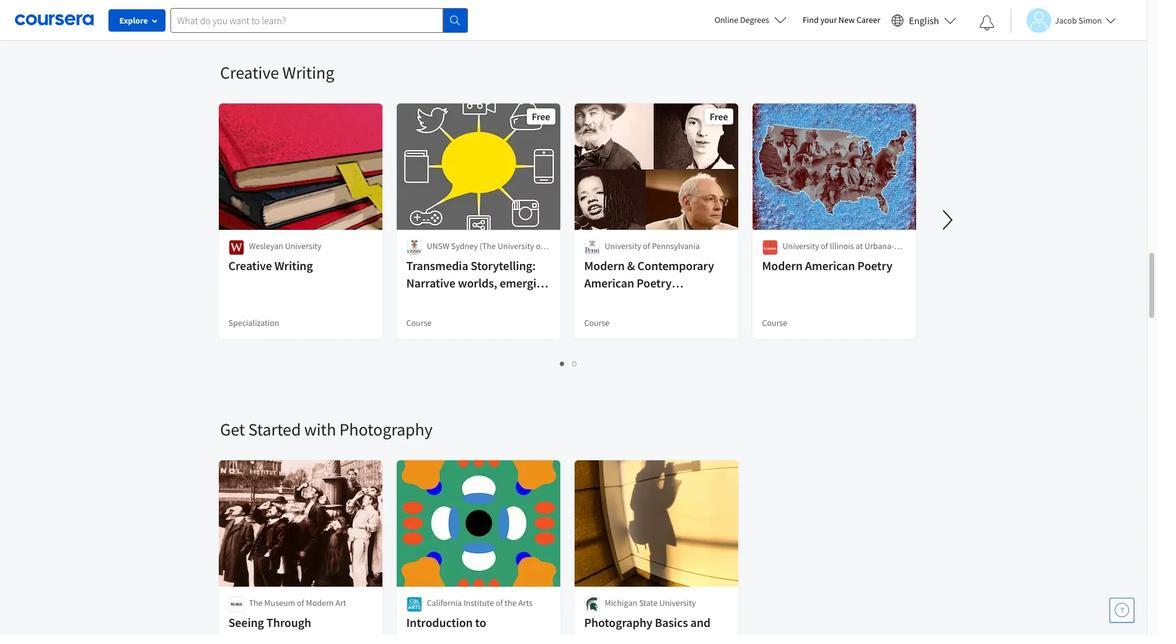 Task type: vqa. For each thing, say whether or not it's contained in the screenshot.
the management
no



Task type: locate. For each thing, give the bounding box(es) containing it.
What do you want to learn? text field
[[170, 8, 443, 33]]

writing
[[282, 61, 334, 84], [275, 258, 313, 273]]

chevron down image
[[48, 19, 56, 27]]

get started with photography
[[220, 418, 432, 441]]

of right museum
[[297, 598, 304, 609]]

find
[[803, 14, 819, 25]]

&
[[627, 258, 635, 273]]

2 course from the left
[[585, 317, 610, 329]]

modern
[[585, 258, 625, 273], [762, 258, 803, 273], [306, 598, 334, 609]]

1 vertical spatial new
[[427, 253, 443, 264]]

0 vertical spatial creative writing
[[220, 61, 334, 84]]

of
[[536, 241, 543, 252], [643, 241, 651, 252], [821, 241, 828, 252], [297, 598, 304, 609], [496, 598, 503, 609]]

sydney
[[452, 241, 478, 252]]

free
[[532, 110, 550, 123], [710, 110, 728, 123]]

your
[[820, 14, 837, 25]]

0 vertical spatial writing
[[282, 61, 334, 84]]

imagemaking
[[407, 632, 479, 635]]

of up emerging
[[536, 241, 543, 252]]

modern down university of pennsylvania image
[[585, 258, 625, 273]]

1 course from the left
[[407, 317, 432, 329]]

university of pennsylvania image
[[585, 240, 600, 255]]

modern american poetry
[[762, 258, 893, 273]]

california
[[427, 598, 462, 609]]

1 horizontal spatial poetry
[[858, 258, 893, 273]]

michigan state university image
[[585, 597, 600, 612]]

1 free from the left
[[532, 110, 550, 123]]

0 vertical spatial and
[[480, 293, 500, 308]]

0 horizontal spatial free
[[532, 110, 550, 123]]

1 horizontal spatial course
[[585, 317, 610, 329]]

2 horizontal spatial course
[[762, 317, 788, 329]]

1 horizontal spatial and
[[691, 615, 711, 630]]

university of illinois at urbana- champaign
[[783, 241, 894, 264]]

1 vertical spatial poetry
[[637, 275, 672, 291]]

new
[[839, 14, 855, 25], [427, 253, 443, 264]]

2 list from the top
[[220, 356, 917, 371]]

poetry
[[858, 258, 893, 273], [637, 275, 672, 291]]

1 vertical spatial writing
[[275, 258, 313, 273]]

2 horizontal spatial modern
[[762, 258, 803, 273]]

university up the basics
[[660, 598, 696, 609]]

modern left art
[[306, 598, 334, 609]]

new down unsw
[[427, 253, 443, 264]]

creative
[[220, 61, 279, 84], [229, 258, 272, 273]]

pennsylvania
[[652, 241, 700, 252]]

modern & contemporary american poetry ("modpo")
[[585, 258, 714, 308]]

1 vertical spatial creative writing
[[229, 258, 313, 273]]

english button
[[887, 0, 961, 40]]

introduction
[[407, 615, 473, 630]]

modern inside modern & contemporary american poetry ("modpo")
[[585, 258, 625, 273]]

0 horizontal spatial poetry
[[637, 275, 672, 291]]

(the
[[480, 241, 496, 252]]

of left illinois
[[821, 241, 828, 252]]

creative writing
[[220, 61, 334, 84], [229, 258, 313, 273]]

university inside the university of illinois at urbana- champaign
[[783, 241, 819, 252]]

and
[[480, 293, 500, 308], [691, 615, 711, 630]]

creative writing down what do you want to learn? text field
[[220, 61, 334, 84]]

unsw
[[427, 241, 450, 252]]

course
[[407, 317, 432, 329], [585, 317, 610, 329], [762, 317, 788, 329]]

0 horizontal spatial modern
[[306, 598, 334, 609]]

university up storytelling:
[[498, 241, 534, 252]]

0 horizontal spatial course
[[407, 317, 432, 329]]

university of illinois at urbana-champaign image
[[762, 240, 778, 255]]

1 vertical spatial american
[[585, 275, 635, 291]]

and down worlds,
[[480, 293, 500, 308]]

university up champaign
[[783, 241, 819, 252]]

american
[[805, 258, 855, 273], [585, 275, 635, 291]]

creative writing carousel element
[[214, 24, 1156, 381]]

0 horizontal spatial new
[[427, 253, 443, 264]]

the museum of modern art
[[249, 598, 347, 609]]

list
[[220, 0, 917, 13], [220, 356, 917, 371]]

None search field
[[170, 8, 468, 33]]

university inside unsw sydney (the university of new south wales)
[[498, 241, 534, 252]]

writing down what do you want to learn? text field
[[282, 61, 334, 84]]

creative writing down 'wesleyan'
[[229, 258, 313, 273]]

online
[[715, 14, 738, 25]]

writing down wesleyan university
[[275, 258, 313, 273]]

0 horizontal spatial photography
[[339, 418, 432, 441]]

at
[[856, 241, 863, 252]]

0 vertical spatial list
[[220, 0, 917, 13]]

poetry down contemporary
[[637, 275, 672, 291]]

through
[[267, 615, 312, 630]]

specialization
[[229, 317, 280, 329]]

beyond:
[[585, 632, 628, 635]]

1 horizontal spatial free
[[710, 110, 728, 123]]

emerging
[[500, 275, 550, 291]]

0 horizontal spatial american
[[585, 275, 635, 291]]

free for transmedia storytelling: narrative worlds, emerging technologies, and global audiences
[[532, 110, 550, 123]]

find your new career
[[803, 14, 880, 25]]

photography
[[339, 418, 432, 441], [585, 615, 653, 630]]

the museum of modern art image
[[229, 597, 244, 612]]

the
[[505, 598, 517, 609]]

and right the basics
[[691, 615, 711, 630]]

to
[[476, 615, 486, 630]]

american down illinois
[[805, 258, 855, 273]]

2 free from the left
[[710, 110, 728, 123]]

illinois
[[830, 241, 854, 252]]

new inside unsw sydney (the university of new south wales)
[[427, 253, 443, 264]]

photography inside photography basics and beyond: from smartphon
[[585, 615, 653, 630]]

wesleyan
[[249, 241, 284, 252]]

american up ("modpo")
[[585, 275, 635, 291]]

technologies,
[[407, 293, 478, 308]]

seeing
[[229, 615, 264, 630]]

poetry down urbana-
[[858, 258, 893, 273]]

3 course from the left
[[762, 317, 788, 329]]

0 vertical spatial photography
[[339, 418, 432, 441]]

list containing 1
[[220, 356, 917, 371]]

new right your
[[839, 14, 855, 25]]

degrees
[[740, 14, 769, 25]]

1 horizontal spatial photography
[[585, 615, 653, 630]]

1 vertical spatial and
[[691, 615, 711, 630]]

get
[[220, 418, 245, 441]]

of left 'pennsylvania'
[[643, 241, 651, 252]]

2
[[572, 358, 577, 369]]

storytelling:
[[471, 258, 536, 273]]

poetry inside modern & contemporary american poetry ("modpo")
[[637, 275, 672, 291]]

modern for modern & contemporary american poetry ("modpo")
[[585, 258, 625, 273]]

1 vertical spatial photography
[[585, 615, 653, 630]]

of inside the university of illinois at urbana- champaign
[[821, 241, 828, 252]]

0 vertical spatial new
[[839, 14, 855, 25]]

university
[[285, 241, 322, 252], [498, 241, 534, 252], [605, 241, 642, 252], [783, 241, 819, 252], [660, 598, 696, 609]]

university inside get started with photography carousel element
[[660, 598, 696, 609]]

next slide image
[[933, 205, 963, 235]]

california institute of the arts
[[427, 598, 533, 609]]

michigan
[[605, 598, 638, 609]]

jacob simon
[[1055, 15, 1102, 26]]

0 horizontal spatial and
[[480, 293, 500, 308]]

seeing through photographs
[[229, 615, 312, 635]]

1 vertical spatial list
[[220, 356, 917, 371]]

help center image
[[1115, 603, 1129, 618]]

modern down university of illinois at urbana-champaign icon
[[762, 258, 803, 273]]

worlds,
[[458, 275, 498, 291]]

museum
[[265, 598, 296, 609]]

1 horizontal spatial modern
[[585, 258, 625, 273]]

simon
[[1079, 15, 1102, 26]]

0 vertical spatial american
[[805, 258, 855, 273]]

course for technologies,
[[407, 317, 432, 329]]

jacob
[[1055, 15, 1077, 26]]

champaign
[[783, 253, 825, 264]]



Task type: describe. For each thing, give the bounding box(es) containing it.
global
[[503, 293, 536, 308]]

transmedia storytelling: narrative worlds, emerging technologies, and global audiences
[[407, 258, 550, 325]]

list inside creative writing carousel element
[[220, 356, 917, 371]]

explore
[[119, 15, 148, 26]]

art
[[336, 598, 347, 609]]

online degrees
[[715, 14, 769, 25]]

with
[[304, 418, 336, 441]]

california institute of the arts image
[[407, 597, 422, 612]]

english
[[909, 14, 939, 26]]

1 list from the top
[[220, 0, 917, 13]]

south
[[445, 253, 467, 264]]

unsw sydney (the university of new south wales)
[[427, 241, 543, 264]]

1
[[560, 358, 565, 369]]

photography basics and beyond: from smartphon
[[585, 615, 726, 635]]

the
[[249, 598, 263, 609]]

2 button
[[569, 356, 581, 371]]

university right 'wesleyan'
[[285, 241, 322, 252]]

institute
[[464, 598, 494, 609]]

show notifications image
[[979, 15, 994, 30]]

modern for modern american poetry
[[762, 258, 803, 273]]

state
[[639, 598, 658, 609]]

free for modern & contemporary american poetry ("modpo")
[[710, 110, 728, 123]]

wesleyan university image
[[229, 240, 244, 255]]

of left the
[[496, 598, 503, 609]]

audiences
[[407, 310, 460, 325]]

unsw sydney (the university of new south wales) image
[[407, 240, 422, 255]]

basics
[[655, 615, 688, 630]]

urbana-
[[865, 241, 894, 252]]

jacob simon button
[[1010, 8, 1116, 33]]

and inside photography basics and beyond: from smartphon
[[691, 615, 711, 630]]

find your new career link
[[797, 12, 887, 28]]

michigan state university
[[605, 598, 696, 609]]

introduction to imagemaking
[[407, 615, 486, 635]]

narrative
[[407, 275, 456, 291]]

of inside unsw sydney (the university of new south wales)
[[536, 241, 543, 252]]

0 vertical spatial creative
[[220, 61, 279, 84]]

1 horizontal spatial new
[[839, 14, 855, 25]]

online degrees button
[[705, 6, 797, 33]]

university of pennsylvania
[[605, 241, 700, 252]]

university up "&"
[[605, 241, 642, 252]]

course for ("modpo")
[[585, 317, 610, 329]]

1 vertical spatial creative
[[229, 258, 272, 273]]

photographs
[[229, 632, 296, 635]]

arts
[[519, 598, 533, 609]]

started
[[248, 418, 301, 441]]

contemporary
[[638, 258, 714, 273]]

0 vertical spatial poetry
[[858, 258, 893, 273]]

transmedia
[[407, 258, 469, 273]]

career
[[857, 14, 880, 25]]

1 horizontal spatial american
[[805, 258, 855, 273]]

and inside "transmedia storytelling: narrative worlds, emerging technologies, and global audiences"
[[480, 293, 500, 308]]

explore button
[[108, 9, 166, 32]]

from
[[630, 632, 658, 635]]

wesleyan university
[[249, 241, 322, 252]]

get started with photography carousel element
[[214, 381, 927, 635]]

1 button
[[556, 356, 569, 371]]

wales)
[[468, 253, 492, 264]]

("modpo")
[[585, 293, 640, 308]]

modern inside get started with photography carousel element
[[306, 598, 334, 609]]

coursera image
[[15, 10, 94, 30]]

american inside modern & contemporary american poetry ("modpo")
[[585, 275, 635, 291]]



